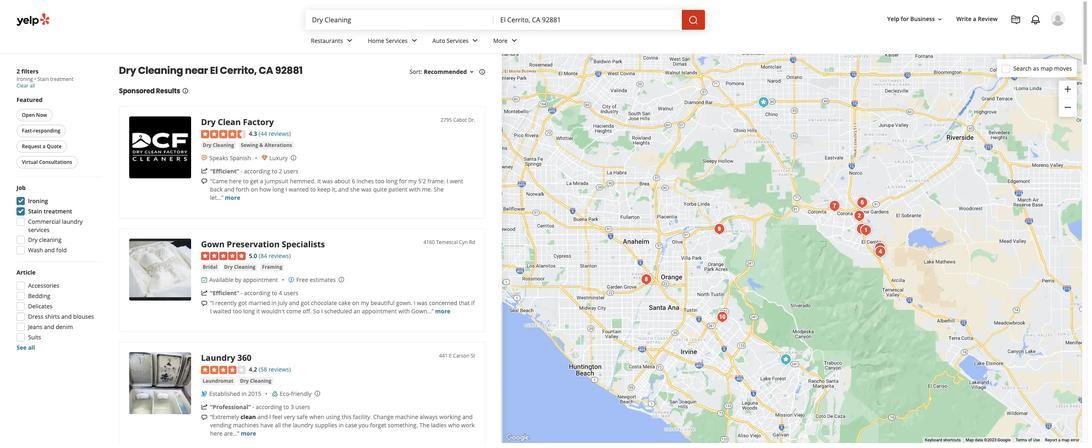 Task type: vqa. For each thing, say whether or not it's contained in the screenshot.
Dry Cleaning near El Cerrito, CA 92881
yes



Task type: describe. For each thing, give the bounding box(es) containing it.
dry cleaning link for gown
[[223, 263, 257, 272]]

clean
[[241, 413, 256, 421]]

1 horizontal spatial long
[[273, 185, 284, 193]]

0 vertical spatial group
[[1060, 81, 1078, 117]]

more
[[494, 37, 508, 44]]

a for write
[[974, 15, 977, 23]]

16 eco friendly v2 image
[[272, 391, 278, 397]]

1 vertical spatial 16 info v2 image
[[182, 88, 189, 94]]

request
[[22, 143, 41, 150]]

ontario cleaners image
[[858, 222, 875, 239]]

dry cleaning button for laundry
[[239, 377, 273, 385]]

recommended
[[424, 68, 467, 76]]

more link
[[487, 30, 526, 54]]

all inside group
[[28, 344, 35, 352]]

2 vertical spatial -
[[253, 403, 254, 411]]

Find text field
[[312, 15, 487, 24]]

dry cleaning
[[28, 236, 61, 244]]

(44 reviews)
[[259, 130, 291, 138]]

2 vertical spatial according
[[256, 403, 282, 411]]

according for specialists
[[244, 289, 271, 297]]

commercial laundry services
[[28, 218, 83, 234]]

forget
[[370, 421, 387, 429]]

home
[[368, 37, 385, 44]]

supplies
[[315, 421, 337, 429]]

1 got from the left
[[238, 299, 247, 307]]

google
[[998, 438, 1011, 442]]

city cleaners image
[[827, 198, 843, 214]]

and up work
[[463, 413, 473, 421]]

auto services link
[[426, 30, 487, 54]]

lucy's residential & commercial laundry service image
[[854, 195, 871, 211]]

cleaning up results
[[138, 64, 183, 77]]

"efficient" - according to 4 users
[[210, 289, 299, 297]]

open
[[22, 112, 35, 119]]

with inside the "came here to get a jumpsuit hemmed. it was about 6 inches too long for my 5'2 frame. i went back and forth on how long i wanted to keep it, and she was quite patient with me. she let…"
[[409, 185, 421, 193]]

and i feel very safe when using this facility. change machine always working and vending machines have all the laundry supplies in case you forget something. the ladies who work here are…"
[[210, 413, 475, 437]]

luxury
[[270, 154, 288, 162]]

available by appointment
[[209, 276, 278, 284]]

sewing & alterations link
[[239, 141, 294, 149]]

clear
[[17, 82, 28, 89]]

a for report
[[1059, 438, 1061, 442]]

machines
[[233, 421, 259, 429]]

(44 reviews) link
[[259, 129, 291, 138]]

fast-
[[22, 127, 33, 134]]

as
[[1034, 64, 1040, 72]]

5'2
[[418, 177, 426, 185]]

free estimates
[[297, 276, 336, 284]]

review
[[979, 15, 998, 23]]

on inside "i recently got married in july and got chocolate cake on my beautiful gown. i was concerned that if i waited too long it wouldn't come off. so i scheduled an appointment with gown…"
[[353, 299, 360, 307]]

to left 'keep'
[[311, 185, 316, 193]]

suits
[[28, 333, 41, 341]]

"i recently got married in july and got chocolate cake on my beautiful gown. i was concerned that if i waited too long it wouldn't come off. so i scheduled an appointment with gown…"
[[210, 299, 475, 315]]

terms
[[1016, 438, 1028, 442]]

16 available by appointment v2 image
[[201, 277, 208, 283]]

map data ©2023 google
[[966, 438, 1011, 442]]

2 vertical spatial more link
[[241, 430, 256, 437]]

keep
[[318, 185, 331, 193]]

for inside button
[[901, 15, 910, 23]]

sponsored results
[[119, 86, 180, 96]]

google image
[[504, 433, 532, 443]]

more link for specialists
[[436, 307, 451, 315]]

feel
[[273, 413, 282, 421]]

ladies
[[431, 421, 447, 429]]

92881
[[275, 64, 303, 77]]

responding
[[33, 127, 60, 134]]

i right gown.
[[414, 299, 416, 307]]

16 established in v2 image
[[201, 391, 208, 397]]

and up denim
[[61, 313, 72, 321]]

gown
[[201, 239, 225, 250]]

4.2 star rating image
[[201, 366, 246, 374]]

dry cleaning for laundry
[[240, 378, 272, 385]]

cerrito,
[[220, 64, 257, 77]]

to for clean
[[272, 167, 278, 175]]

jeans
[[28, 323, 42, 331]]

(84
[[259, 252, 267, 260]]

on inside the "came here to get a jumpsuit hemmed. it was about 6 inches too long for my 5'2 frame. i went back and forth on how long i wanted to keep it, and she was quite patient with me. she let…"
[[251, 185, 258, 193]]

0 vertical spatial was
[[323, 177, 333, 185]]

see
[[17, 344, 27, 352]]

•
[[34, 76, 36, 83]]

to for 360
[[284, 403, 289, 411]]

stain inside 2 filters ironing • stain treatment clear all
[[37, 76, 49, 83]]

search image
[[689, 15, 699, 25]]

terms of use
[[1016, 438, 1041, 442]]

4.3 star rating image
[[201, 130, 246, 138]]

2 vertical spatial dry clean factory image
[[873, 244, 889, 260]]

3
[[291, 403, 294, 411]]

this
[[342, 413, 352, 421]]

appointment inside "i recently got married in july and got chocolate cake on my beautiful gown. i was concerned that if i waited too long it wouldn't come off. so i scheduled an appointment with gown…"
[[362, 307, 397, 315]]

let…"
[[210, 194, 224, 201]]

dry clean factory image
[[873, 244, 889, 260]]

too inside the "came here to get a jumpsuit hemmed. it was about 6 inches too long for my 5'2 frame. i went back and forth on how long i wanted to keep it, and she was quite patient with me. she let…"
[[376, 177, 385, 185]]

4.3
[[249, 130, 257, 138]]

1 vertical spatial dry clean factory image
[[854, 221, 871, 238]]

to for preservation
[[272, 289, 278, 297]]

441
[[440, 353, 448, 360]]

open now
[[22, 112, 47, 119]]

group containing job
[[14, 184, 102, 257]]

"efficient" for clean
[[210, 167, 239, 175]]

laundromat link
[[201, 377, 235, 385]]

i left wanted in the top of the page
[[286, 185, 287, 193]]

treatment inside group
[[44, 207, 72, 215]]

express custom cuts tailoring & cleaners image
[[852, 208, 868, 224]]

services for auto services
[[447, 37, 469, 44]]

my inside "i recently got married in july and got chocolate cake on my beautiful gown. i was concerned that if i waited too long it wouldn't come off. so i scheduled an appointment with gown…"
[[361, 299, 369, 307]]

16 free estimates v2 image
[[288, 277, 295, 283]]

auto services
[[433, 37, 469, 44]]

6
[[352, 177, 355, 185]]

in inside and i feel very safe when using this facility. change machine always working and vending machines have all the laundry supplies in case you forget something. the ladies who work here are…"
[[339, 421, 344, 429]]

441 e carson st
[[440, 353, 475, 360]]

chocolate
[[311, 299, 337, 307]]

yelp
[[888, 15, 900, 23]]

none field find
[[312, 15, 487, 24]]

and down cleaning
[[44, 246, 55, 254]]

to left get
[[243, 177, 249, 185]]

preservation
[[227, 239, 280, 250]]

july
[[278, 299, 288, 307]]

something.
[[388, 421, 418, 429]]

here inside and i feel very safe when using this facility. change machine always working and vending machines have all the laundry supplies in case you forget something. the ladies who work here are…"
[[210, 430, 223, 437]]

map for moves
[[1041, 64, 1054, 72]]

0 horizontal spatial in
[[242, 390, 247, 398]]

gown…"
[[412, 307, 434, 315]]

dry down 5 star rating image
[[224, 264, 233, 271]]

16 chevron down v2 image for recommended
[[469, 69, 475, 75]]

0 vertical spatial long
[[386, 177, 398, 185]]

services for home services
[[386, 37, 408, 44]]

case
[[345, 421, 357, 429]]

jeans and denim
[[28, 323, 73, 331]]

write a review link
[[954, 12, 1002, 27]]

laundromat
[[203, 378, 234, 385]]

in inside "i recently got married in july and got chocolate cake on my beautiful gown. i was concerned that if i waited too long it wouldn't come off. so i scheduled an appointment with gown…"
[[272, 299, 277, 307]]

0 vertical spatial dry cleaning
[[203, 142, 234, 149]]

laundry inside and i feel very safe when using this facility. change machine always working and vending machines have all the laundry supplies in case you forget something. the ladies who work here are…"
[[293, 421, 314, 429]]

free
[[297, 276, 308, 284]]

rd
[[469, 239, 475, 246]]

1 horizontal spatial 16 info v2 image
[[479, 68, 486, 75]]

&
[[260, 142, 263, 149]]

recommended button
[[424, 68, 475, 76]]

sewing
[[241, 142, 258, 149]]

1 vertical spatial stain
[[28, 207, 42, 215]]

sponsored
[[119, 86, 155, 96]]

who
[[449, 421, 460, 429]]

report
[[1046, 438, 1058, 442]]

bridal
[[203, 264, 218, 271]]

"professional"
[[210, 403, 251, 411]]

so
[[313, 307, 320, 315]]

5.0 link
[[249, 251, 257, 260]]

request a quote button
[[17, 140, 67, 153]]

change
[[374, 413, 394, 421]]

patient
[[389, 185, 408, 193]]

1 horizontal spatial gown preservation specialists image
[[872, 240, 889, 257]]

alterations
[[265, 142, 292, 149]]

article
[[17, 269, 36, 276]]

16 luxury v2 image
[[261, 155, 268, 161]]

cleaning for dry cleaning link related to laundry
[[250, 378, 272, 385]]

5.0
[[249, 252, 257, 260]]

established
[[209, 390, 240, 398]]

a for request
[[43, 143, 46, 150]]

2 got from the left
[[301, 299, 310, 307]]

see all
[[17, 344, 35, 352]]

for inside the "came here to get a jumpsuit hemmed. it was about 6 inches too long for my 5'2 frame. i went back and forth on how long i wanted to keep it, and she was quite patient with me. she let…"
[[399, 177, 407, 185]]

my inside the "came here to get a jumpsuit hemmed. it was about 6 inches too long for my 5'2 frame. i went back and forth on how long i wanted to keep it, and she was quite patient with me. she let…"
[[409, 177, 417, 185]]

24 chevron down v2 image for more
[[510, 36, 520, 46]]

zoom in image
[[1064, 84, 1074, 94]]

reviews) for specialists
[[269, 252, 291, 260]]

"extremely
[[210, 413, 239, 421]]

suds and bubbles laundry services image
[[756, 94, 772, 111]]

and down about
[[339, 185, 349, 193]]

commercial
[[28, 218, 60, 226]]

reviews) for factory
[[269, 130, 291, 138]]

"efficient" for preservation
[[210, 289, 239, 297]]

16 trending v2 image for gown
[[201, 290, 208, 297]]

16 trending v2 image for laundry
[[201, 404, 208, 411]]

2 vertical spatial users
[[296, 403, 310, 411]]

"came
[[210, 177, 228, 185]]

0 horizontal spatial gown preservation specialists image
[[129, 239, 191, 301]]

laundry 360 link
[[201, 353, 252, 364]]

i left the "went"
[[447, 177, 449, 185]]

business categories element
[[304, 30, 1066, 54]]

power cleaners image
[[778, 352, 795, 368]]



Task type: locate. For each thing, give the bounding box(es) containing it.
a right report
[[1059, 438, 1061, 442]]

16 chevron down v2 image
[[937, 16, 944, 23], [469, 69, 475, 75]]

16 info v2 image right results
[[182, 88, 189, 94]]

24 chevron down v2 image inside restaurants link
[[345, 36, 355, 46]]

delicates
[[28, 302, 52, 310]]

map region
[[404, 6, 1089, 443]]

24 chevron down v2 image right restaurants
[[345, 36, 355, 46]]

and up come
[[289, 299, 300, 307]]

2 16 speech v2 image from the top
[[201, 414, 208, 421]]

work
[[462, 421, 475, 429]]

sewing & alterations button
[[239, 141, 294, 149]]

0 vertical spatial appointment
[[243, 276, 278, 284]]

with
[[409, 185, 421, 193], [399, 307, 410, 315]]

cleaning down '(58'
[[250, 378, 272, 385]]

keyboard shortcuts
[[926, 438, 962, 442]]

dry up "4.3 star rating" "image"
[[201, 116, 216, 128]]

jumpsuit
[[265, 177, 289, 185]]

1 vertical spatial appointment
[[362, 307, 397, 315]]

1 vertical spatial 16 trending v2 image
[[201, 404, 208, 411]]

1 horizontal spatial dry clean factory image
[[854, 221, 871, 238]]

2 inside 2 filters ironing • stain treatment clear all
[[17, 67, 20, 75]]

available
[[209, 276, 234, 284]]

1 horizontal spatial none field
[[501, 15, 676, 24]]

ironing up stain treatment
[[28, 197, 48, 205]]

laundromat button
[[201, 377, 235, 385]]

users up the safe
[[296, 403, 310, 411]]

dry clean factory
[[201, 116, 274, 128]]

gown preservation specialists image
[[872, 240, 889, 257]]

1 horizontal spatial more link
[[241, 430, 256, 437]]

treatment right •
[[50, 76, 73, 83]]

2 services from the left
[[447, 37, 469, 44]]

0 vertical spatial too
[[376, 177, 385, 185]]

24 chevron down v2 image for restaurants
[[345, 36, 355, 46]]

group
[[1060, 81, 1078, 117], [14, 184, 102, 257], [14, 269, 102, 352]]

"efficient" up "came
[[210, 167, 239, 175]]

on down get
[[251, 185, 258, 193]]

here up forth
[[229, 177, 242, 185]]

dry cleaning button for gown
[[223, 263, 257, 272]]

- for specialists
[[241, 289, 243, 297]]

according up get
[[244, 167, 271, 175]]

0 horizontal spatial got
[[238, 299, 247, 307]]

0 horizontal spatial appointment
[[243, 276, 278, 284]]

went
[[450, 177, 464, 185]]

long left it
[[243, 307, 255, 315]]

with inside "i recently got married in july and got chocolate cake on my beautiful gown. i was concerned that if i waited too long it wouldn't come off. so i scheduled an appointment with gown…"
[[399, 307, 410, 315]]

concerned
[[429, 299, 458, 307]]

1 16 speech v2 image from the top
[[201, 300, 208, 307]]

dry up sponsored
[[119, 64, 136, 77]]

and up have
[[258, 413, 268, 421]]

i down '"i'
[[210, 307, 212, 315]]

0 horizontal spatial more link
[[225, 194, 240, 201]]

i left feel
[[269, 413, 271, 421]]

in down this
[[339, 421, 344, 429]]

map for error
[[1062, 438, 1071, 442]]

map left error
[[1062, 438, 1071, 442]]

0 horizontal spatial too
[[233, 307, 242, 315]]

0 horizontal spatial dry clean factory image
[[129, 116, 191, 178]]

2 horizontal spatial dry clean factory image
[[873, 244, 889, 260]]

group containing article
[[14, 269, 102, 352]]

reviews)
[[269, 130, 291, 138], [269, 252, 291, 260], [269, 366, 291, 374]]

all inside 2 filters ironing • stain treatment clear all
[[30, 82, 35, 89]]

stain up the commercial
[[28, 207, 42, 215]]

0 vertical spatial dry cleaning link
[[201, 141, 236, 149]]

cleaning for the topmost dry cleaning link
[[213, 142, 234, 149]]

4.2
[[249, 366, 257, 374]]

error
[[1072, 438, 1080, 442]]

baroni cleaners & tailoring image
[[714, 309, 731, 326]]

i inside and i feel very safe when using this facility. change machine always working and vending machines have all the laundry supplies in case you forget something. the ladies who work here are…"
[[269, 413, 271, 421]]

more link for factory
[[225, 194, 240, 201]]

1 vertical spatial here
[[210, 430, 223, 437]]

anaheim hills cleaners image
[[712, 221, 728, 238]]

moves
[[1055, 64, 1073, 72]]

2 vertical spatial all
[[275, 421, 281, 429]]

dry cleaning for gown
[[224, 264, 256, 271]]

0 vertical spatial my
[[409, 177, 417, 185]]

dry cleaning link for laundry
[[239, 377, 273, 385]]

the
[[283, 421, 291, 429]]

dry cleaning near el cerrito, ca 92881
[[119, 64, 303, 77]]

according for factory
[[244, 167, 271, 175]]

2
[[17, 67, 20, 75], [279, 167, 282, 175]]

users for specialists
[[284, 289, 299, 297]]

1 vertical spatial reviews)
[[269, 252, 291, 260]]

0 horizontal spatial for
[[399, 177, 407, 185]]

reviews) up alterations
[[269, 130, 291, 138]]

more down concerned
[[436, 307, 451, 315]]

dry cleaning button down '4.2' on the bottom of the page
[[239, 377, 273, 385]]

dry up established in 2015
[[240, 378, 249, 385]]

according up feel
[[256, 403, 282, 411]]

ironing inside 2 filters ironing • stain treatment clear all
[[17, 76, 33, 83]]

2 24 chevron down v2 image from the left
[[471, 36, 480, 46]]

cleaning down "4.3 star rating" "image"
[[213, 142, 234, 149]]

2 none field from the left
[[501, 15, 676, 24]]

None field
[[312, 15, 487, 24], [501, 15, 676, 24]]

1 vertical spatial 2
[[279, 167, 282, 175]]

auto
[[433, 37, 445, 44]]

2 16 trending v2 image from the top
[[201, 404, 208, 411]]

0 vertical spatial for
[[901, 15, 910, 23]]

1 horizontal spatial 24 chevron down v2 image
[[471, 36, 480, 46]]

0 vertical spatial 2
[[17, 67, 20, 75]]

map right as
[[1041, 64, 1054, 72]]

5 star rating image
[[201, 252, 246, 260]]

dry cleaning link down '4.2' on the bottom of the page
[[239, 377, 273, 385]]

0 horizontal spatial none field
[[312, 15, 487, 24]]

stain treatment
[[28, 207, 72, 215]]

a inside 'element'
[[974, 15, 977, 23]]

appointment
[[243, 276, 278, 284], [362, 307, 397, 315]]

search as map moves
[[1014, 64, 1073, 72]]

more down machines
[[241, 430, 256, 437]]

featured group
[[15, 96, 102, 170]]

2 "efficient" from the top
[[210, 289, 239, 297]]

2015
[[248, 390, 261, 398]]

too up quite
[[376, 177, 385, 185]]

0 vertical spatial according
[[244, 167, 271, 175]]

1 vertical spatial -
[[241, 289, 243, 297]]

4.3 link
[[249, 129, 257, 138]]

gown preservation specialists image
[[129, 239, 191, 301], [872, 240, 889, 257]]

16 speech v2 image for laundry 360
[[201, 414, 208, 421]]

search
[[1014, 64, 1032, 72]]

0 horizontal spatial map
[[1041, 64, 1054, 72]]

0 horizontal spatial 24 chevron down v2 image
[[345, 36, 355, 46]]

dry up 16 speaks spanish v2 icon
[[203, 142, 212, 149]]

all right see at the left bottom
[[28, 344, 35, 352]]

1 vertical spatial "efficient"
[[210, 289, 239, 297]]

to left '3'
[[284, 403, 289, 411]]

1 reviews) from the top
[[269, 130, 291, 138]]

tyler b. image
[[1051, 11, 1066, 26]]

she
[[350, 185, 360, 193]]

16 speech v2 image
[[201, 178, 208, 185]]

and down shirts
[[44, 323, 54, 331]]

16 info v2 image
[[479, 68, 486, 75], [182, 88, 189, 94]]

services left 24 chevron down v2 image
[[386, 37, 408, 44]]

my left beautiful
[[361, 299, 369, 307]]

carson
[[453, 353, 470, 360]]

data
[[976, 438, 984, 442]]

on up an
[[353, 299, 360, 307]]

all right the clear
[[30, 82, 35, 89]]

and inside "i recently got married in july and got chocolate cake on my beautiful gown. i was concerned that if i waited too long it wouldn't come off. so i scheduled an appointment with gown…"
[[289, 299, 300, 307]]

1 vertical spatial in
[[242, 390, 247, 398]]

16 speech v2 image for gown preservation specialists
[[201, 300, 208, 307]]

inches
[[357, 177, 374, 185]]

2 filters ironing • stain treatment clear all
[[17, 67, 73, 89]]

laundry 360 image
[[129, 353, 191, 414]]

2 vertical spatial dry cleaning button
[[239, 377, 273, 385]]

info icon image
[[290, 154, 297, 161], [290, 154, 297, 161], [339, 277, 345, 283], [339, 277, 345, 283], [314, 390, 321, 397], [314, 390, 321, 397]]

restaurants link
[[304, 30, 362, 54]]

24 chevron down v2 image right more at the top left
[[510, 36, 520, 46]]

16 speech v2 image left '"i'
[[201, 300, 208, 307]]

16 chevron down v2 image right recommended
[[469, 69, 475, 75]]

dry
[[119, 64, 136, 77], [201, 116, 216, 128], [203, 142, 212, 149], [28, 236, 38, 244], [224, 264, 233, 271], [240, 378, 249, 385]]

1 vertical spatial laundry
[[293, 421, 314, 429]]

consultations
[[39, 159, 72, 166]]

too down recently
[[233, 307, 242, 315]]

1 vertical spatial long
[[273, 185, 284, 193]]

home services link
[[362, 30, 426, 54]]

users right 4
[[284, 289, 299, 297]]

none field the near
[[501, 15, 676, 24]]

1 vertical spatial dry cleaning
[[224, 264, 256, 271]]

1 horizontal spatial more
[[241, 430, 256, 437]]

for right yelp
[[901, 15, 910, 23]]

using
[[326, 413, 340, 421]]

0 vertical spatial users
[[284, 167, 299, 175]]

more link down concerned
[[436, 307, 451, 315]]

3 reviews) from the top
[[269, 366, 291, 374]]

2 vertical spatial in
[[339, 421, 344, 429]]

cleaning for gown dry cleaning link
[[234, 264, 256, 271]]

was inside "i recently got married in july and got chocolate cake on my beautiful gown. i was concerned that if i waited too long it wouldn't come off. so i scheduled an appointment with gown…"
[[417, 299, 428, 307]]

1 horizontal spatial my
[[409, 177, 417, 185]]

1 vertical spatial according
[[244, 289, 271, 297]]

users for factory
[[284, 167, 299, 175]]

"efficient" up recently
[[210, 289, 239, 297]]

have
[[261, 421, 274, 429]]

dry cleaning down "4.3 star rating" "image"
[[203, 142, 234, 149]]

16 trending v2 image down 16 established in v2 icon
[[201, 404, 208, 411]]

1 horizontal spatial here
[[229, 177, 242, 185]]

(84 reviews) link
[[259, 251, 291, 260]]

for up patient
[[399, 177, 407, 185]]

- up clean
[[253, 403, 254, 411]]

i
[[447, 177, 449, 185], [286, 185, 287, 193], [414, 299, 416, 307], [210, 307, 212, 315], [322, 307, 323, 315], [269, 413, 271, 421]]

16 chevron down v2 image for yelp for business
[[937, 16, 944, 23]]

"efficient"
[[210, 167, 239, 175], [210, 289, 239, 297]]

more for factory
[[225, 194, 240, 201]]

"extremely clean
[[210, 413, 256, 421]]

1 16 trending v2 image from the top
[[201, 290, 208, 297]]

0 vertical spatial treatment
[[50, 76, 73, 83]]

16 info v2 image right recommended dropdown button
[[479, 68, 486, 75]]

1 horizontal spatial map
[[1062, 438, 1071, 442]]

reviews) up framing
[[269, 252, 291, 260]]

to left 4
[[272, 289, 278, 297]]

cake
[[339, 299, 351, 307]]

was down inches
[[361, 185, 372, 193]]

fast-responding button
[[17, 125, 66, 137]]

a right write
[[974, 15, 977, 23]]

business
[[911, 15, 936, 23]]

zoom out image
[[1064, 103, 1074, 112]]

machine
[[395, 413, 419, 421]]

Near text field
[[501, 15, 676, 24]]

24 chevron down v2 image inside more link
[[510, 36, 520, 46]]

1 horizontal spatial in
[[272, 299, 277, 307]]

lucy's laundry & dry cleaning image
[[638, 271, 655, 288]]

appointment up the "efficient" - according to 4 users
[[243, 276, 278, 284]]

vending
[[210, 421, 232, 429]]

0 vertical spatial -
[[241, 167, 243, 175]]

0 vertical spatial dry clean factory image
[[129, 116, 191, 178]]

wanted
[[289, 185, 309, 193]]

0 vertical spatial 16 trending v2 image
[[201, 290, 208, 297]]

0 vertical spatial 16 info v2 image
[[479, 68, 486, 75]]

2 vertical spatial dry cleaning link
[[239, 377, 273, 385]]

wash and fold
[[28, 246, 67, 254]]

1 vertical spatial was
[[361, 185, 372, 193]]

2 vertical spatial dry cleaning
[[240, 378, 272, 385]]

dry cleaning button down "4.3 star rating" "image"
[[201, 141, 236, 149]]

more down forth
[[225, 194, 240, 201]]

- for factory
[[241, 167, 243, 175]]

ironing down filters
[[17, 76, 33, 83]]

if
[[472, 299, 475, 307]]

safe
[[297, 413, 308, 421]]

report a map error
[[1046, 438, 1080, 442]]

0 vertical spatial with
[[409, 185, 421, 193]]

dry up wash
[[28, 236, 38, 244]]

an
[[354, 307, 361, 315]]

dress shirts and blouses
[[28, 313, 94, 321]]

more for specialists
[[436, 307, 451, 315]]

estimates
[[310, 276, 336, 284]]

2 horizontal spatial more link
[[436, 307, 451, 315]]

when
[[310, 413, 324, 421]]

fold
[[56, 246, 67, 254]]

laundry inside "commercial laundry services"
[[62, 218, 83, 226]]

a inside the "came here to get a jumpsuit hemmed. it was about 6 inches too long for my 5'2 frame. i went back and forth on how long i wanted to keep it, and she was quite patient with me. she let…"
[[260, 177, 263, 185]]

temescal
[[436, 239, 458, 246]]

1 horizontal spatial 16 chevron down v2 image
[[937, 16, 944, 23]]

according
[[244, 167, 271, 175], [244, 289, 271, 297], [256, 403, 282, 411]]

el
[[210, 64, 218, 77]]

bedding
[[28, 292, 50, 300]]

2 up jumpsuit
[[279, 167, 282, 175]]

was up gown…"
[[417, 299, 428, 307]]

2 horizontal spatial long
[[386, 177, 398, 185]]

0 vertical spatial stain
[[37, 76, 49, 83]]

all down feel
[[275, 421, 281, 429]]

got up the off.
[[301, 299, 310, 307]]

cleaning up available by appointment
[[234, 264, 256, 271]]

16 trending v2 image
[[201, 168, 208, 175]]

more link down forth
[[225, 194, 240, 201]]

0 vertical spatial on
[[251, 185, 258, 193]]

1 vertical spatial my
[[361, 299, 369, 307]]

in up "wouldn't"
[[272, 299, 277, 307]]

1 vertical spatial all
[[28, 344, 35, 352]]

a inside button
[[43, 143, 46, 150]]

very
[[284, 413, 295, 421]]

1 vertical spatial more
[[436, 307, 451, 315]]

in left '2015'
[[242, 390, 247, 398]]

1 vertical spatial dry cleaning link
[[223, 263, 257, 272]]

dry cleaning
[[203, 142, 234, 149], [224, 264, 256, 271], [240, 378, 272, 385]]

0 vertical spatial 16 chevron down v2 image
[[937, 16, 944, 23]]

1 none field from the left
[[312, 15, 487, 24]]

1 vertical spatial for
[[399, 177, 407, 185]]

2 left filters
[[17, 67, 20, 75]]

1 vertical spatial treatment
[[44, 207, 72, 215]]

0 horizontal spatial services
[[386, 37, 408, 44]]

1 horizontal spatial laundry
[[293, 421, 314, 429]]

2 vertical spatial long
[[243, 307, 255, 315]]

2 horizontal spatial was
[[417, 299, 428, 307]]

users
[[284, 167, 299, 175], [284, 289, 299, 297], [296, 403, 310, 411]]

0 vertical spatial map
[[1041, 64, 1054, 72]]

shirts
[[45, 313, 60, 321]]

a left quote
[[43, 143, 46, 150]]

appointment down beautiful
[[362, 307, 397, 315]]

1 24 chevron down v2 image from the left
[[345, 36, 355, 46]]

0 vertical spatial ironing
[[17, 76, 33, 83]]

user actions element
[[881, 10, 1078, 61]]

my
[[409, 177, 417, 185], [361, 299, 369, 307]]

1 vertical spatial 16 speech v2 image
[[201, 414, 208, 421]]

and right back at left top
[[224, 185, 235, 193]]

2 reviews) from the top
[[269, 252, 291, 260]]

dry clean factory image
[[129, 116, 191, 178], [854, 221, 871, 238], [873, 244, 889, 260]]

24 chevron down v2 image
[[410, 36, 420, 46]]

dry cleaning link down "4.3 star rating" "image"
[[201, 141, 236, 149]]

dr.
[[469, 116, 475, 124]]

0 horizontal spatial more
[[225, 194, 240, 201]]

laundry down stain treatment
[[62, 218, 83, 226]]

and
[[224, 185, 235, 193], [339, 185, 349, 193], [44, 246, 55, 254], [289, 299, 300, 307], [61, 313, 72, 321], [44, 323, 54, 331], [258, 413, 268, 421], [463, 413, 473, 421]]

1 horizontal spatial 2
[[279, 167, 282, 175]]

1 "efficient" from the top
[[210, 167, 239, 175]]

24 chevron down v2 image for auto services
[[471, 36, 480, 46]]

1 vertical spatial dry cleaning button
[[223, 263, 257, 272]]

dry cleaning button up by
[[223, 263, 257, 272]]

1 services from the left
[[386, 37, 408, 44]]

0 vertical spatial 16 speech v2 image
[[201, 300, 208, 307]]

to up jumpsuit
[[272, 167, 278, 175]]

16 speech v2 image
[[201, 300, 208, 307], [201, 414, 208, 421]]

dry cleaning link up by
[[223, 263, 257, 272]]

dry cleaning up by
[[224, 264, 256, 271]]

reviews) right '(58'
[[269, 366, 291, 374]]

with down gown.
[[399, 307, 410, 315]]

16 trending v2 image
[[201, 290, 208, 297], [201, 404, 208, 411]]

too inside "i recently got married in july and got chocolate cake on my beautiful gown. i was concerned that if i waited too long it wouldn't come off. so i scheduled an appointment with gown…"
[[233, 307, 242, 315]]

16 chevron down v2 image inside yelp for business button
[[937, 16, 944, 23]]

0 vertical spatial "efficient"
[[210, 167, 239, 175]]

1 vertical spatial on
[[353, 299, 360, 307]]

accessories
[[28, 282, 59, 290]]

with down '5'2'
[[409, 185, 421, 193]]

forth
[[236, 185, 250, 193]]

1 vertical spatial users
[[284, 289, 299, 297]]

speaks
[[209, 154, 228, 162]]

1 vertical spatial ironing
[[28, 197, 48, 205]]

here inside the "came here to get a jumpsuit hemmed. it was about 6 inches too long for my 5'2 frame. i went back and forth on how long i wanted to keep it, and she was quite patient with me. she let…"
[[229, 177, 242, 185]]

request a quote
[[22, 143, 62, 150]]

0 vertical spatial here
[[229, 177, 242, 185]]

0 vertical spatial laundry
[[62, 218, 83, 226]]

users up hemmed.
[[284, 167, 299, 175]]

projects image
[[1012, 15, 1022, 25]]

was right it
[[323, 177, 333, 185]]

16 chevron down v2 image inside recommended dropdown button
[[469, 69, 475, 75]]

16 speaks spanish v2 image
[[201, 155, 208, 161]]

recently
[[215, 299, 237, 307]]

0 vertical spatial reviews)
[[269, 130, 291, 138]]

virtual
[[22, 159, 38, 166]]

here down vending
[[210, 430, 223, 437]]

1 horizontal spatial was
[[361, 185, 372, 193]]

all inside and i feel very safe when using this facility. change machine always working and vending machines have all the laundry supplies in case you forget something. the ladies who work here are…"
[[275, 421, 281, 429]]

a right get
[[260, 177, 263, 185]]

- down available by appointment
[[241, 289, 243, 297]]

clean
[[218, 116, 241, 128]]

was
[[323, 177, 333, 185], [361, 185, 372, 193], [417, 299, 428, 307]]

bridal link
[[201, 263, 219, 272]]

1 horizontal spatial got
[[301, 299, 310, 307]]

2 vertical spatial was
[[417, 299, 428, 307]]

2 horizontal spatial more
[[436, 307, 451, 315]]

1 vertical spatial too
[[233, 307, 242, 315]]

2 vertical spatial group
[[14, 269, 102, 352]]

None search field
[[306, 10, 707, 30]]

restaurants
[[311, 37, 343, 44]]

treatment inside 2 filters ironing • stain treatment clear all
[[50, 76, 73, 83]]

0 vertical spatial dry cleaning button
[[201, 141, 236, 149]]

0 vertical spatial more
[[225, 194, 240, 201]]

write a review
[[957, 15, 998, 23]]

sewing & alterations
[[241, 142, 292, 149]]

long inside "i recently got married in july and got chocolate cake on my beautiful gown. i was concerned that if i waited too long it wouldn't come off. so i scheduled an appointment with gown…"
[[243, 307, 255, 315]]

24 chevron down v2 image inside auto services link
[[471, 36, 480, 46]]

got down the "efficient" - according to 4 users
[[238, 299, 247, 307]]

- down spanish
[[241, 167, 243, 175]]

i right so
[[322, 307, 323, 315]]

1 vertical spatial more link
[[436, 307, 451, 315]]

keyboard shortcuts button
[[926, 438, 962, 443]]

use
[[1034, 438, 1041, 442]]

spanish
[[230, 154, 251, 162]]

3 24 chevron down v2 image from the left
[[510, 36, 520, 46]]

dry cleaning down '4.2' on the bottom of the page
[[240, 378, 272, 385]]

notifications image
[[1032, 15, 1041, 25]]

24 chevron down v2 image
[[345, 36, 355, 46], [471, 36, 480, 46], [510, 36, 520, 46]]

2 horizontal spatial in
[[339, 421, 344, 429]]

ironing
[[17, 76, 33, 83], [28, 197, 48, 205]]



